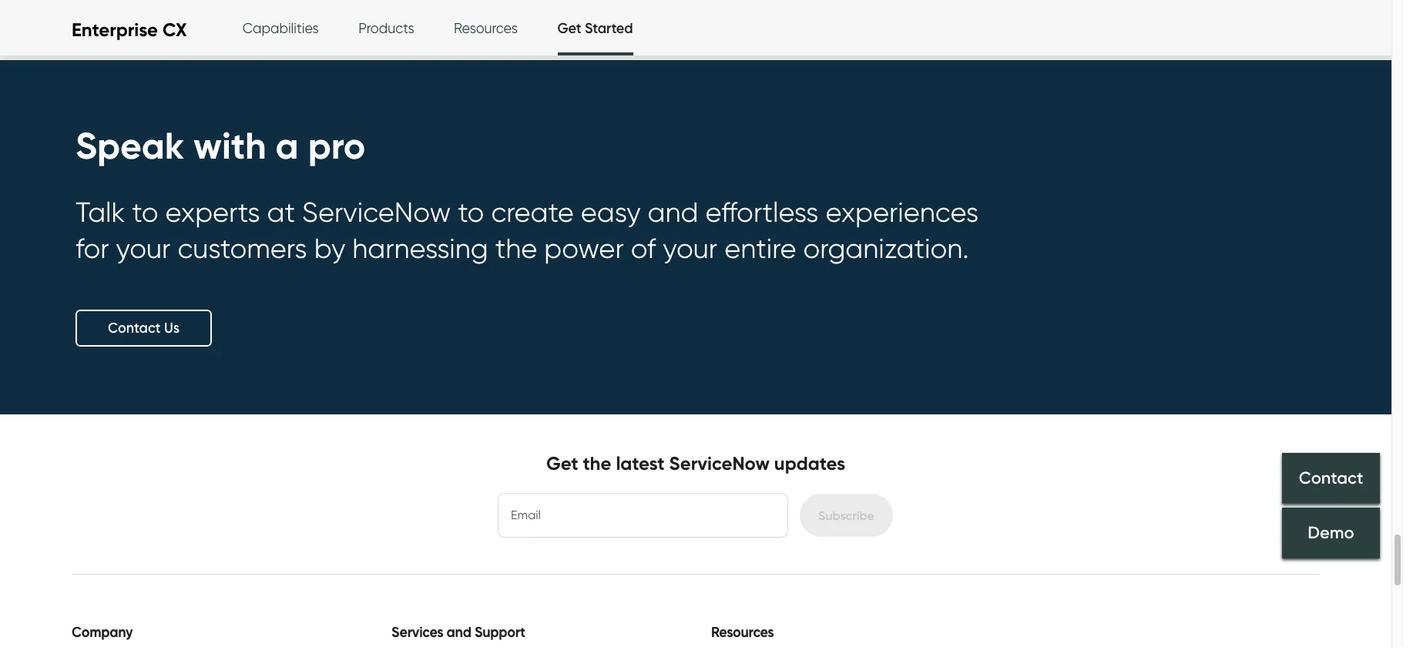 Task type: describe. For each thing, give the bounding box(es) containing it.
1 horizontal spatial the
[[583, 452, 611, 474]]

speak with a pro
[[76, 122, 366, 169]]

enterprise cx
[[72, 19, 187, 41]]

subscribe button
[[800, 494, 893, 537]]

get for get the latest servicenow updates
[[546, 452, 578, 474]]

talk to experts at servicenow to create easy and effortless experiences for your customers by harnessing the power of your entire organization.
[[76, 195, 979, 265]]

company
[[72, 623, 133, 641]]

demo link
[[1282, 508, 1380, 559]]

started
[[585, 20, 633, 37]]

capabilities
[[243, 20, 319, 36]]

contact for contact
[[1299, 468, 1363, 488]]

a
[[276, 122, 299, 169]]

at
[[267, 195, 295, 229]]

get started link
[[557, 1, 633, 61]]

contact us
[[108, 320, 179, 337]]

get started
[[557, 20, 633, 37]]

servicenow inside talk to experts at servicenow to create easy and effortless experiences for your customers by harnessing the power of your entire organization.
[[302, 195, 451, 229]]

Email text field
[[499, 494, 788, 537]]

experiences
[[826, 195, 979, 229]]

talk
[[76, 195, 125, 229]]

capabilities link
[[243, 0, 319, 56]]

contact us link
[[76, 310, 212, 347]]

us
[[164, 320, 179, 337]]

1 to from the left
[[132, 195, 158, 229]]

resources link
[[454, 0, 518, 56]]

subscribe
[[818, 508, 874, 523]]

cx
[[163, 19, 187, 41]]

services
[[391, 623, 443, 641]]

1 your from the left
[[116, 231, 171, 265]]

experts
[[165, 195, 260, 229]]

power
[[544, 231, 624, 265]]

pro
[[308, 122, 366, 169]]

entire
[[724, 231, 796, 265]]

with
[[193, 122, 266, 169]]

get for get started
[[557, 20, 581, 37]]

effortless
[[705, 195, 819, 229]]

by
[[314, 231, 345, 265]]

the inside talk to experts at servicenow to create easy and effortless experiences for your customers by harnessing the power of your entire organization.
[[495, 231, 537, 265]]

updates
[[774, 452, 845, 474]]



Task type: locate. For each thing, give the bounding box(es) containing it.
for
[[76, 231, 109, 265]]

1 horizontal spatial resources
[[711, 623, 774, 641]]

servicenow
[[302, 195, 451, 229], [669, 452, 770, 474]]

1 vertical spatial and
[[447, 623, 471, 641]]

1 vertical spatial resources
[[711, 623, 774, 641]]

speak
[[76, 122, 184, 169]]

1 horizontal spatial your
[[663, 231, 717, 265]]

your
[[116, 231, 171, 265], [663, 231, 717, 265]]

1 horizontal spatial servicenow
[[669, 452, 770, 474]]

1 horizontal spatial and
[[648, 195, 698, 229]]

your right of
[[663, 231, 717, 265]]

contact link
[[1282, 453, 1380, 504]]

0 vertical spatial resources
[[454, 20, 518, 36]]

1 vertical spatial get
[[546, 452, 578, 474]]

to
[[132, 195, 158, 229], [458, 195, 484, 229]]

get the latest servicenow updates
[[546, 452, 845, 474]]

1 vertical spatial contact
[[1299, 468, 1363, 488]]

0 vertical spatial the
[[495, 231, 537, 265]]

1 vertical spatial servicenow
[[669, 452, 770, 474]]

the
[[495, 231, 537, 265], [583, 452, 611, 474]]

0 horizontal spatial contact
[[108, 320, 161, 337]]

0 horizontal spatial servicenow
[[302, 195, 451, 229]]

2 to from the left
[[458, 195, 484, 229]]

demo
[[1308, 523, 1354, 543]]

and left support
[[447, 623, 471, 641]]

harnessing
[[352, 231, 488, 265]]

contact for contact us
[[108, 320, 161, 337]]

0 vertical spatial servicenow
[[302, 195, 451, 229]]

customers
[[178, 231, 307, 265]]

and up of
[[648, 195, 698, 229]]

products
[[359, 20, 414, 36]]

0 horizontal spatial resources
[[454, 20, 518, 36]]

resources
[[454, 20, 518, 36], [711, 623, 774, 641]]

the down create
[[495, 231, 537, 265]]

0 vertical spatial and
[[648, 195, 698, 229]]

contact
[[108, 320, 161, 337], [1299, 468, 1363, 488]]

0 vertical spatial get
[[557, 20, 581, 37]]

get
[[557, 20, 581, 37], [546, 452, 578, 474]]

your right for
[[116, 231, 171, 265]]

0 vertical spatial contact
[[108, 320, 161, 337]]

the left latest
[[583, 452, 611, 474]]

contact up demo on the right of page
[[1299, 468, 1363, 488]]

of
[[631, 231, 656, 265]]

latest
[[616, 452, 665, 474]]

0 horizontal spatial the
[[495, 231, 537, 265]]

enterprise
[[72, 19, 158, 41]]

0 horizontal spatial your
[[116, 231, 171, 265]]

0 horizontal spatial and
[[447, 623, 471, 641]]

to left create
[[458, 195, 484, 229]]

2 your from the left
[[663, 231, 717, 265]]

products link
[[359, 0, 414, 56]]

support
[[475, 623, 525, 641]]

0 horizontal spatial to
[[132, 195, 158, 229]]

1 vertical spatial the
[[583, 452, 611, 474]]

to right the talk
[[132, 195, 158, 229]]

contact left us
[[108, 320, 161, 337]]

create
[[491, 195, 574, 229]]

organization.
[[803, 231, 969, 265]]

and
[[648, 195, 698, 229], [447, 623, 471, 641]]

services and support
[[391, 623, 525, 641]]

1 horizontal spatial contact
[[1299, 468, 1363, 488]]

1 horizontal spatial to
[[458, 195, 484, 229]]

and inside talk to experts at servicenow to create easy and effortless experiences for your customers by harnessing the power of your entire organization.
[[648, 195, 698, 229]]

easy
[[581, 195, 641, 229]]



Task type: vqa. For each thing, say whether or not it's contained in the screenshot.
processes
no



